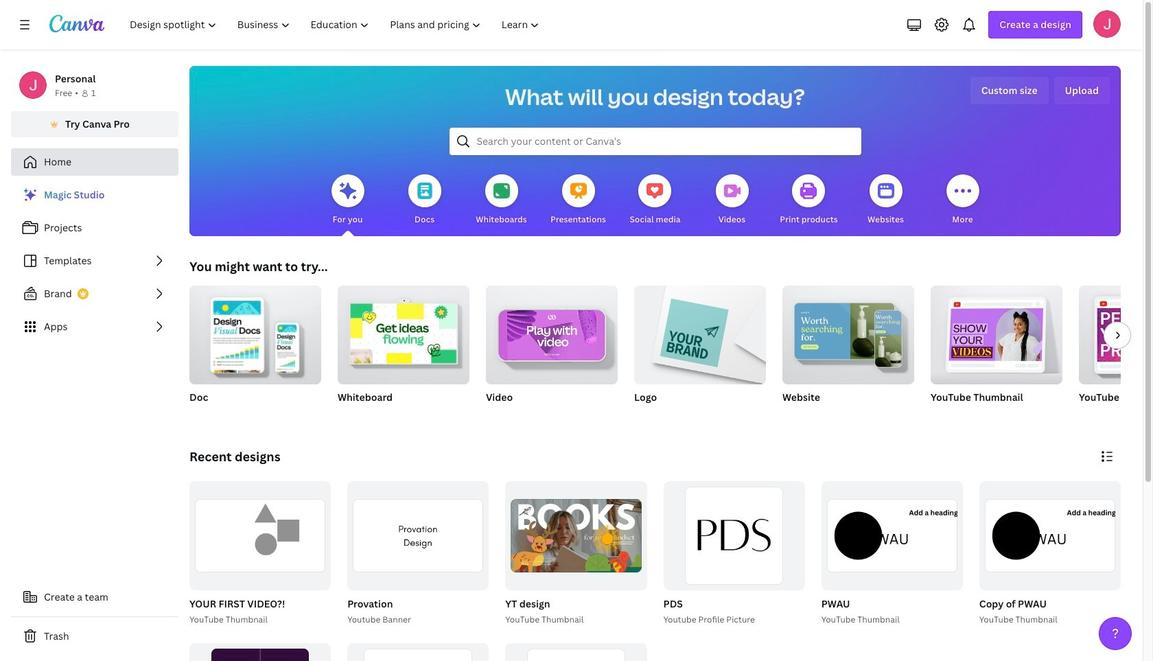 Task type: vqa. For each thing, say whether or not it's contained in the screenshot.
Top level navigation element
yes



Task type: locate. For each thing, give the bounding box(es) containing it.
top level navigation element
[[121, 11, 552, 38]]

list
[[11, 181, 178, 340]]

group
[[486, 280, 618, 422], [486, 280, 618, 384], [634, 280, 766, 422], [634, 280, 766, 384], [783, 280, 914, 422], [783, 280, 914, 384], [931, 280, 1063, 422], [931, 280, 1063, 384], [189, 286, 321, 422], [338, 286, 470, 422], [1079, 286, 1153, 422], [1079, 286, 1153, 384], [187, 481, 331, 626], [189, 481, 331, 590], [345, 481, 489, 627], [347, 481, 489, 590], [503, 481, 647, 627], [505, 481, 647, 590], [661, 481, 805, 626], [663, 481, 805, 590], [819, 481, 963, 627], [821, 481, 963, 590], [977, 481, 1121, 627], [979, 481, 1121, 590], [189, 643, 331, 661], [347, 643, 489, 661], [505, 643, 647, 661]]

None search field
[[449, 128, 861, 155]]



Task type: describe. For each thing, give the bounding box(es) containing it.
james peterson image
[[1094, 10, 1121, 38]]

Search search field
[[477, 128, 834, 154]]



